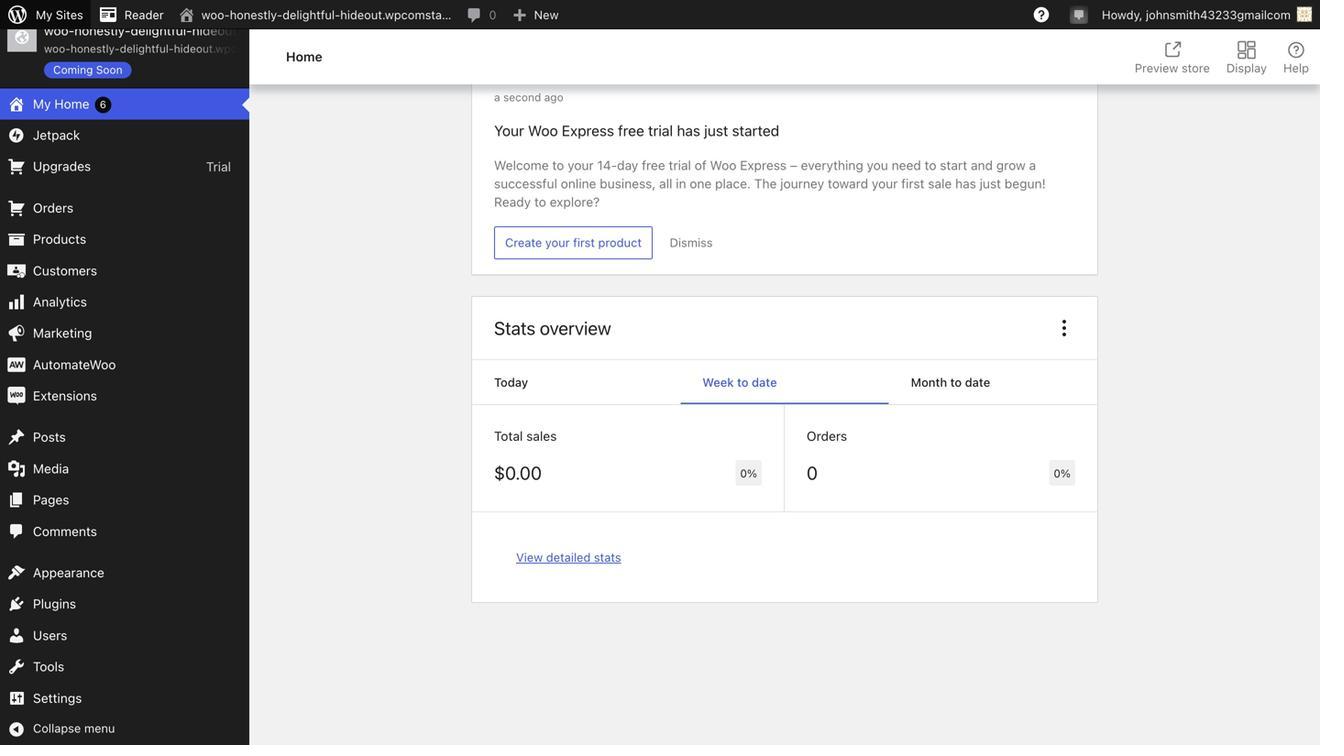 Task type: describe. For each thing, give the bounding box(es) containing it.
welcome
[[494, 158, 549, 173]]

just inside the welcome to your 14-day free trial of woo express – everything you need to start and grow a successful online business, all in one place. the journey toward your first sale has just begun! ready to explore?
[[980, 176, 1001, 191]]

my for home
[[33, 96, 51, 111]]

woo- for hideout.wpcomsta…
[[201, 8, 230, 22]]

today button
[[472, 360, 680, 404]]

explore?
[[550, 195, 600, 210]]

tools
[[33, 659, 64, 674]]

create your first product
[[505, 236, 642, 250]]

sites
[[56, 8, 83, 22]]

toward
[[828, 176, 868, 191]]

tab list containing today
[[472, 360, 1097, 405]]

week to date
[[702, 375, 777, 389]]

store
[[1182, 61, 1210, 75]]

analytics
[[33, 294, 87, 309]]

free inside the welcome to your 14-day free trial of woo express – everything you need to start and grow a successful online business, all in one place. the journey toward your first sale has just begun! ready to explore?
[[642, 158, 665, 173]]

users
[[33, 628, 67, 643]]

toolbar navigation
[[0, 0, 1320, 33]]

0 vertical spatial just
[[704, 122, 728, 140]]

overview
[[540, 317, 611, 339]]

preview store
[[1135, 61, 1210, 75]]

month to date button
[[889, 360, 1097, 404]]

trial
[[206, 159, 231, 174]]

pages link
[[0, 485, 249, 516]]

0 inside toolbar navigation
[[489, 8, 496, 22]]

sale
[[928, 176, 952, 191]]

new link
[[504, 0, 566, 29]]

posts link
[[0, 422, 249, 453]]

automatewoo link
[[0, 349, 249, 380]]

place.
[[715, 176, 751, 191]]

total
[[494, 428, 523, 443]]

of
[[695, 158, 706, 173]]

delightful- for hideout.wpcomsta…
[[282, 8, 340, 22]]

to down successful
[[534, 195, 546, 210]]

the
[[754, 176, 777, 191]]

0 vertical spatial orders
[[33, 200, 73, 215]]

ago
[[544, 91, 563, 104]]

automatewoo
[[33, 357, 116, 372]]

week
[[702, 375, 734, 389]]

media link
[[0, 453, 249, 485]]

2 vertical spatial woo-
[[44, 42, 70, 55]]

settings link
[[0, 683, 249, 714]]

has inside the welcome to your 14-day free trial of woo express – everything you need to start and grow a successful online business, all in one place. the journey toward your first sale has just begun! ready to explore?
[[955, 176, 976, 191]]

jetpack
[[33, 127, 80, 143]]

media
[[33, 461, 69, 476]]

grow
[[996, 158, 1026, 173]]

14-
[[597, 158, 617, 173]]

welcome to your 14-day free trial of woo express – everything you need to start and grow a successful online business, all in one place. the journey toward your first sale has just begun! ready to explore?
[[494, 158, 1046, 210]]

2 vertical spatial honestly-
[[70, 42, 120, 55]]

today
[[494, 375, 528, 389]]

everything
[[801, 158, 863, 173]]

–
[[790, 158, 797, 173]]

woo-honestly-delightful-hideout.wpcomsta… link
[[171, 0, 459, 29]]

comments
[[33, 524, 97, 539]]

view
[[516, 550, 543, 564]]

0 vertical spatial home
[[286, 49, 322, 64]]

collapse menu button
[[0, 714, 249, 745]]

2 vertical spatial your
[[545, 236, 570, 250]]

in
[[676, 176, 686, 191]]

appearance link
[[0, 557, 249, 589]]

total sales
[[494, 428, 557, 443]]

0 horizontal spatial first
[[573, 236, 595, 250]]

stats
[[594, 550, 621, 564]]

successful
[[494, 176, 557, 191]]

collapse menu
[[33, 721, 115, 735]]

product
[[598, 236, 642, 250]]

users link
[[0, 620, 249, 651]]

journey
[[780, 176, 824, 191]]

my home 6
[[33, 96, 106, 111]]

create
[[505, 236, 542, 250]]

0 vertical spatial express
[[562, 122, 614, 140]]

collapse
[[33, 721, 81, 735]]

plugins link
[[0, 589, 249, 620]]

1 vertical spatial 0
[[807, 462, 818, 483]]

products link
[[0, 224, 249, 255]]

delightful- for hideout.wpcomstaging.com
[[131, 23, 192, 38]]

to for month to date
[[950, 375, 962, 389]]

products
[[33, 232, 86, 247]]

first inside the welcome to your 14-day free trial of woo express – everything you need to start and grow a successful online business, all in one place. the journey toward your first sale has just begun! ready to explore?
[[901, 176, 924, 191]]

menu
[[84, 721, 115, 735]]

second
[[503, 91, 541, 104]]

1 vertical spatial hideout.wpcomstaging.com
[[174, 42, 316, 55]]

view detailed stats
[[516, 550, 621, 564]]

to up sale
[[925, 158, 936, 173]]

display button
[[1221, 29, 1272, 84]]

trial inside the welcome to your 14-day free trial of woo express – everything you need to start and grow a successful online business, all in one place. the journey toward your first sale has just begun! ready to explore?
[[669, 158, 691, 173]]

sales
[[526, 428, 557, 443]]

day
[[617, 158, 638, 173]]

posts
[[33, 430, 66, 445]]

1 vertical spatial home
[[54, 96, 89, 111]]

tools link
[[0, 651, 249, 683]]

need
[[892, 158, 921, 173]]

woo-honestly-delightful-hideout.wpcomstaging.com woo-honestly-delightful-hideout.wpcomstaging.com coming soon
[[44, 23, 355, 76]]

stats
[[494, 317, 535, 339]]



Task type: locate. For each thing, give the bounding box(es) containing it.
1 vertical spatial honestly-
[[74, 23, 131, 38]]

create your first product link
[[494, 226, 653, 259]]

your up the 'online'
[[568, 158, 594, 173]]

0 vertical spatial delightful-
[[282, 8, 340, 22]]

my inside toolbar navigation
[[36, 8, 53, 22]]

just
[[704, 122, 728, 140], [980, 176, 1001, 191]]

date for week to date
[[752, 375, 777, 389]]

0 vertical spatial tab list
[[1124, 29, 1320, 84]]

0 vertical spatial has
[[677, 122, 700, 140]]

to inside button
[[950, 375, 962, 389]]

online
[[561, 176, 596, 191]]

trial up in
[[669, 158, 691, 173]]

honestly- up soon
[[70, 42, 120, 55]]

0 horizontal spatial has
[[677, 122, 700, 140]]

date for month to date
[[965, 375, 990, 389]]

0% for $0.00
[[740, 467, 757, 480]]

preview store button
[[1124, 29, 1221, 84]]

plugins
[[33, 597, 76, 612]]

comments link
[[0, 516, 249, 547]]

orders down week to date "button"
[[807, 428, 847, 443]]

my left sites
[[36, 8, 53, 22]]

has up of
[[677, 122, 700, 140]]

free up day
[[618, 122, 644, 140]]

1 horizontal spatial orders
[[807, 428, 847, 443]]

started
[[732, 122, 779, 140]]

woo- up woo-honestly-delightful-hideout.wpcomstaging.com woo-honestly-delightful-hideout.wpcomstaging.com coming soon at the top left
[[201, 8, 230, 22]]

date right week
[[752, 375, 777, 389]]

0 horizontal spatial a
[[494, 91, 500, 104]]

free
[[618, 122, 644, 140], [642, 158, 665, 173]]

1 horizontal spatial express
[[740, 158, 787, 173]]

your
[[568, 158, 594, 173], [872, 176, 898, 191], [545, 236, 570, 250]]

2 date from the left
[[965, 375, 990, 389]]

delightful- inside toolbar navigation
[[282, 8, 340, 22]]

to for week to date
[[737, 375, 749, 389]]

my for sites
[[36, 8, 53, 22]]

0 link
[[459, 0, 504, 29]]

stats overview
[[494, 317, 611, 339]]

1 vertical spatial has
[[955, 176, 976, 191]]

reader link
[[91, 0, 171, 29]]

dismiss
[[670, 236, 713, 250]]

1 horizontal spatial date
[[965, 375, 990, 389]]

1 horizontal spatial 0%
[[1054, 467, 1071, 480]]

1 horizontal spatial first
[[901, 176, 924, 191]]

honestly- up woo-honestly-delightful-hideout.wpcomstaging.com woo-honestly-delightful-hideout.wpcomstaging.com coming soon at the top left
[[230, 8, 282, 22]]

first left product on the top left of page
[[573, 236, 595, 250]]

1 vertical spatial tab list
[[472, 360, 1097, 405]]

choose which values to display image
[[1053, 317, 1075, 339]]

week to date button
[[680, 360, 889, 404]]

1 vertical spatial express
[[740, 158, 787, 173]]

trial up "all"
[[648, 122, 673, 140]]

all
[[659, 176, 672, 191]]

0 vertical spatial a
[[494, 91, 500, 104]]

0% for 0
[[1054, 467, 1071, 480]]

extensions
[[33, 388, 97, 403]]

2 0% from the left
[[1054, 467, 1071, 480]]

1 horizontal spatial woo
[[710, 158, 736, 173]]

1 vertical spatial free
[[642, 158, 665, 173]]

delightful-
[[282, 8, 340, 22], [131, 23, 192, 38], [120, 42, 174, 55]]

honestly- for hideout.wpcomstaging.com
[[74, 23, 131, 38]]

0 horizontal spatial tab list
[[472, 360, 1097, 405]]

0 vertical spatial first
[[901, 176, 924, 191]]

0 horizontal spatial date
[[752, 375, 777, 389]]

has
[[677, 122, 700, 140], [955, 176, 976, 191]]

1 horizontal spatial has
[[955, 176, 976, 191]]

soon
[[96, 63, 122, 76]]

reader
[[125, 8, 164, 22]]

1 vertical spatial orders
[[807, 428, 847, 443]]

your
[[494, 122, 524, 140]]

woo- inside toolbar navigation
[[201, 8, 230, 22]]

express up the
[[740, 158, 787, 173]]

appearance
[[33, 565, 104, 580]]

0
[[489, 8, 496, 22], [807, 462, 818, 483]]

hideout.wpcomstaging.com down woo-honestly-delightful-hideout.wpcomsta…
[[192, 23, 355, 38]]

0 vertical spatial your
[[568, 158, 594, 173]]

to
[[552, 158, 564, 173], [925, 158, 936, 173], [534, 195, 546, 210], [737, 375, 749, 389], [950, 375, 962, 389]]

upgrades
[[33, 159, 91, 174]]

free up "all"
[[642, 158, 665, 173]]

tab list containing preview store
[[1124, 29, 1320, 84]]

howdy,
[[1102, 8, 1143, 22]]

to for welcome to your 14-day free trial of woo express – everything you need to start and grow a successful online business, all in one place. the journey toward your first sale has just begun! ready to explore?
[[552, 158, 564, 173]]

tab list
[[1124, 29, 1320, 84], [472, 360, 1097, 405]]

$0.00
[[494, 462, 542, 483]]

woo- down my sites
[[44, 23, 74, 38]]

0 horizontal spatial woo
[[528, 122, 558, 140]]

woo- for hideout.wpcomstaging.com
[[44, 23, 74, 38]]

0 horizontal spatial express
[[562, 122, 614, 140]]

0 horizontal spatial 0%
[[740, 467, 757, 480]]

view detailed stats link
[[501, 534, 636, 580]]

trial
[[648, 122, 673, 140], [669, 158, 691, 173]]

howdy, johnsmith43233gmailcom
[[1102, 8, 1291, 22]]

first
[[901, 176, 924, 191], [573, 236, 595, 250]]

0 horizontal spatial home
[[54, 96, 89, 111]]

customers link
[[0, 255, 249, 286]]

0 horizontal spatial orders
[[33, 200, 73, 215]]

home left 6
[[54, 96, 89, 111]]

marketing
[[33, 326, 92, 341]]

to up the 'online'
[[552, 158, 564, 173]]

express inside the welcome to your 14-day free trial of woo express – everything you need to start and grow a successful online business, all in one place. the journey toward your first sale has just begun! ready to explore?
[[740, 158, 787, 173]]

1 vertical spatial first
[[573, 236, 595, 250]]

2 vertical spatial delightful-
[[120, 42, 174, 55]]

inbox
[[494, 29, 538, 51]]

dismiss button
[[659, 226, 724, 259]]

1 horizontal spatial tab list
[[1124, 29, 1320, 84]]

honestly- down sites
[[74, 23, 131, 38]]

just up of
[[704, 122, 728, 140]]

0 vertical spatial trial
[[648, 122, 673, 140]]

your down you
[[872, 176, 898, 191]]

woo right 'your'
[[528, 122, 558, 140]]

0 vertical spatial 0
[[489, 8, 496, 22]]

woo
[[528, 122, 558, 140], [710, 158, 736, 173]]

honestly- inside toolbar navigation
[[230, 8, 282, 22]]

first down the need
[[901, 176, 924, 191]]

1 horizontal spatial just
[[980, 176, 1001, 191]]

1 vertical spatial delightful-
[[131, 23, 192, 38]]

0 vertical spatial free
[[618, 122, 644, 140]]

hideout.wpcomsta…
[[340, 8, 451, 22]]

settings
[[33, 691, 82, 706]]

month to date
[[911, 375, 990, 389]]

1 0% from the left
[[740, 467, 757, 480]]

express up 14-
[[562, 122, 614, 140]]

begun!
[[1005, 176, 1046, 191]]

1 vertical spatial a
[[1029, 158, 1036, 173]]

has down start
[[955, 176, 976, 191]]

date right month
[[965, 375, 990, 389]]

notification image
[[1072, 6, 1086, 21]]

orders link
[[0, 192, 249, 224]]

0 horizontal spatial just
[[704, 122, 728, 140]]

1 vertical spatial just
[[980, 176, 1001, 191]]

my sites link
[[0, 0, 91, 29]]

home down woo-honestly-delightful-hideout.wpcomsta… link
[[286, 49, 322, 64]]

0 vertical spatial honestly-
[[230, 8, 282, 22]]

1 vertical spatial your
[[872, 176, 898, 191]]

1 vertical spatial woo
[[710, 158, 736, 173]]

1 horizontal spatial 0
[[807, 462, 818, 483]]

a inside the welcome to your 14-day free trial of woo express – everything you need to start and grow a successful online business, all in one place. the journey toward your first sale has just begun! ready to explore?
[[1029, 158, 1036, 173]]

1 horizontal spatial a
[[1029, 158, 1036, 173]]

woo inside the welcome to your 14-day free trial of woo express – everything you need to start and grow a successful online business, all in one place. the journey toward your first sale has just begun! ready to explore?
[[710, 158, 736, 173]]

orders up products
[[33, 200, 73, 215]]

to right month
[[950, 375, 962, 389]]

your right create on the left top of the page
[[545, 236, 570, 250]]

johnsmith43233gmailcom
[[1146, 8, 1291, 22]]

my up jetpack
[[33, 96, 51, 111]]

help button
[[1272, 29, 1320, 84]]

preview
[[1135, 61, 1178, 75]]

woo- up coming
[[44, 42, 70, 55]]

to right week
[[737, 375, 749, 389]]

date inside month to date button
[[965, 375, 990, 389]]

0 vertical spatial hideout.wpcomstaging.com
[[192, 23, 355, 38]]

your woo express free trial has just started
[[494, 122, 779, 140]]

a
[[494, 91, 500, 104], [1029, 158, 1036, 173]]

0 horizontal spatial 0
[[489, 8, 496, 22]]

honestly- for hideout.wpcomsta…
[[230, 8, 282, 22]]

woo up place.
[[710, 158, 736, 173]]

one
[[690, 176, 712, 191]]

analytics link
[[0, 286, 249, 318]]

orders
[[33, 200, 73, 215], [807, 428, 847, 443]]

pages
[[33, 492, 69, 508]]

a left second at the top of page
[[494, 91, 500, 104]]

ready
[[494, 195, 531, 210]]

start
[[940, 158, 967, 173]]

1 vertical spatial woo-
[[44, 23, 74, 38]]

date inside week to date "button"
[[752, 375, 777, 389]]

0 vertical spatial my
[[36, 8, 53, 22]]

woo-
[[201, 8, 230, 22], [44, 23, 74, 38], [44, 42, 70, 55]]

hideout.wpcomstaging.com down woo-honestly-delightful-hideout.wpcomsta… link
[[174, 42, 316, 55]]

marketing link
[[0, 318, 249, 349]]

1 date from the left
[[752, 375, 777, 389]]

1 vertical spatial trial
[[669, 158, 691, 173]]

to inside "button"
[[737, 375, 749, 389]]

1 vertical spatial my
[[33, 96, 51, 111]]

just down 'and'
[[980, 176, 1001, 191]]

coming
[[53, 63, 93, 76]]

1 horizontal spatial home
[[286, 49, 322, 64]]

a up begun!
[[1029, 158, 1036, 173]]

you
[[867, 158, 888, 173]]

detailed
[[546, 550, 591, 564]]

month
[[911, 375, 947, 389]]

jetpack link
[[0, 120, 249, 151]]

customers
[[33, 263, 97, 278]]

woo-honestly-delightful-hideout.wpcomsta…
[[201, 8, 451, 22]]

your woo express free trial has just started link
[[494, 120, 779, 142]]

0 vertical spatial woo
[[528, 122, 558, 140]]

my sites
[[36, 8, 83, 22]]

0 vertical spatial woo-
[[201, 8, 230, 22]]



Task type: vqa. For each thing, say whether or not it's contained in the screenshot.
Placeholder image
no



